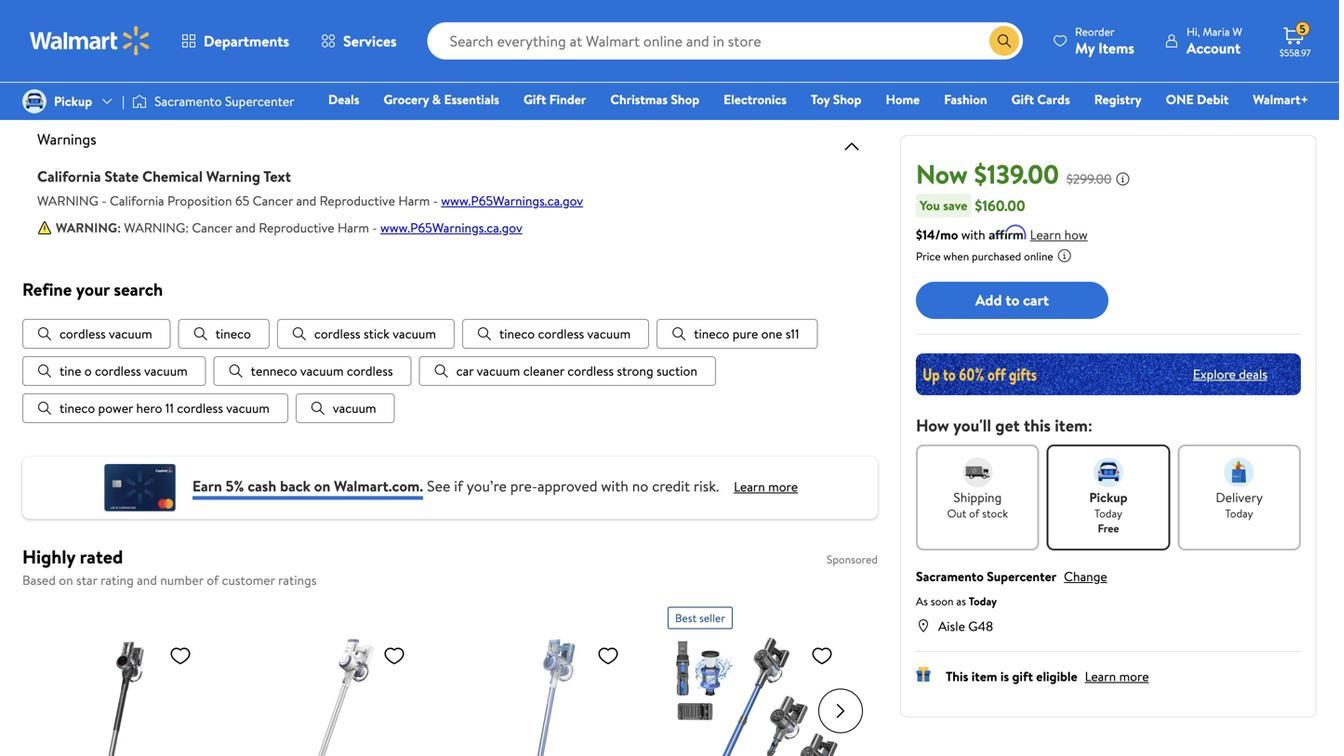 Task type: describe. For each thing, give the bounding box(es) containing it.
cordless up o
[[60, 324, 106, 343]]

walmart+
[[1253, 90, 1308, 108]]

christmas shop
[[610, 90, 699, 108]]

you save $160.00
[[920, 195, 1025, 216]]

vacuum inside button
[[300, 362, 344, 380]]

cordless up car vacuum cleaner cordless strong suction button
[[538, 324, 584, 343]]

christmas shop link
[[602, 89, 708, 109]]

electronics link
[[715, 89, 795, 109]]

car vacuum cleaner cordless strong suction list item
[[419, 356, 716, 386]]

tineco pure one s11 zt smart cordless stick vacuum + zerotangle technology for hard floors/carpet image
[[26, 636, 199, 756]]

intent image for shipping image
[[963, 457, 993, 487]]

product group
[[668, 599, 856, 756]]

11
[[165, 399, 174, 417]]

maria
[[1203, 24, 1230, 40]]

star
[[76, 571, 97, 589]]

vacuum list item
[[296, 393, 395, 423]]

cordless vacuum button
[[22, 319, 171, 349]]

www.p65warnings.ca.gov link for warning - california proposition 65 cancer and reproductive harm -
[[441, 192, 583, 210]]

registry
[[1094, 90, 1142, 108]]

search icon image
[[997, 33, 1012, 48]]

how
[[1064, 225, 1088, 243]]

explore deals
[[1193, 365, 1268, 383]]

shop for christmas shop
[[671, 90, 699, 108]]

sponsored
[[827, 551, 878, 567]]

1 vertical spatial more
[[1119, 667, 1149, 685]]

learn more about strikethrough prices image
[[1115, 171, 1130, 186]]

learn for learn how
[[1030, 225, 1061, 243]]

cart
[[1023, 290, 1049, 310]]

$139.00
[[974, 156, 1059, 192]]

as
[[916, 593, 928, 609]]

1 vertical spatial cancer
[[192, 219, 232, 237]]

car
[[456, 362, 474, 380]]

of inside shipping out of stock
[[969, 505, 979, 521]]

save
[[943, 196, 968, 214]]

warning image
[[37, 220, 52, 235]]

tineco list item
[[178, 319, 270, 349]]

account
[[1187, 38, 1241, 58]]

customer
[[222, 571, 275, 589]]

0 vertical spatial california
[[37, 166, 101, 186]]

1 horizontal spatial california
[[110, 192, 164, 210]]

price
[[916, 248, 941, 264]]

tine
[[60, 362, 81, 380]]

number
[[160, 571, 204, 589]]

vacuum up "strong"
[[587, 324, 631, 343]]

vacuum up tine o cordless vacuum
[[109, 324, 152, 343]]

rating
[[101, 571, 134, 589]]

this item is gift eligible learn more
[[946, 667, 1149, 685]]

best
[[675, 610, 697, 626]]

gift for gift finder
[[524, 90, 546, 108]]

how
[[916, 414, 949, 437]]

item
[[972, 667, 997, 685]]

chemical
[[142, 166, 203, 186]]

learn more
[[734, 477, 798, 496]]

0 vertical spatial with
[[961, 225, 985, 243]]

today inside sacramento supercenter change as soon as today
[[969, 593, 997, 609]]

this
[[1024, 414, 1051, 437]]

tenneco vacuum cordless button
[[214, 356, 412, 386]]

learn more button
[[1085, 667, 1149, 685]]

warning: warning: cancer and reproductive harm - www.p65warnings.ca.gov
[[56, 219, 522, 237]]

approved
[[537, 476, 597, 496]]

www.p65warnings.ca.gov inside california state chemical warning text warning - california proposition 65 cancer and reproductive harm - www.p65warnings.ca.gov
[[441, 192, 583, 210]]

tenneco vacuum cordless list item
[[214, 356, 412, 386]]

one
[[1166, 90, 1194, 108]]

1 horizontal spatial and
[[235, 219, 256, 237]]

gifting made easy image
[[916, 667, 931, 681]]

electronics
[[724, 90, 787, 108]]

vacuum up tineco power hero 11 cordless vacuum
[[144, 362, 188, 380]]

vacuum down tenneco
[[226, 399, 270, 417]]

refine your search
[[22, 277, 163, 302]]

gift finder
[[524, 90, 586, 108]]

explore
[[1193, 365, 1236, 383]]

sacramento for sacramento supercenter change as soon as today
[[916, 567, 984, 585]]

add to cart
[[975, 290, 1049, 310]]

$299.00
[[1067, 170, 1112, 188]]

vacuum button
[[296, 393, 395, 423]]

5%
[[226, 476, 244, 496]]

cash
[[248, 476, 276, 496]]

state
[[105, 166, 139, 186]]

reorder
[[1075, 24, 1115, 40]]

tineco pure one s11 button
[[657, 319, 818, 349]]

based
[[22, 571, 56, 589]]

stock
[[982, 505, 1008, 521]]

5
[[1300, 21, 1306, 37]]

and inside highly rated based on star rating and number of customer ratings
[[137, 571, 157, 589]]

$14/mo with
[[916, 225, 985, 243]]

now
[[916, 156, 968, 192]]

departments
[[204, 31, 289, 51]]

tine o cordless vacuum
[[60, 362, 188, 380]]

is
[[1000, 667, 1009, 685]]

cordless stick vacuum button
[[277, 319, 455, 349]]

stick
[[364, 324, 390, 343]]

change button
[[1064, 567, 1107, 585]]

pickup for pickup
[[54, 92, 92, 110]]

gift
[[1012, 667, 1033, 685]]

deals link
[[320, 89, 368, 109]]

tineco for tineco pure one s11
[[694, 324, 729, 343]]

one
[[761, 324, 782, 343]]

1 vertical spatial with
[[601, 476, 629, 496]]

2 warning: from the left
[[124, 219, 189, 237]]

legal information image
[[1057, 248, 1072, 263]]

deals
[[328, 90, 359, 108]]

cordless inside 'button'
[[95, 362, 141, 380]]

0 vertical spatial on
[[314, 476, 330, 496]]

eligible
[[1036, 667, 1077, 685]]

one debit link
[[1158, 89, 1237, 109]]

seller
[[699, 610, 725, 626]]

tineco for tineco power hero 11 cordless vacuum
[[60, 399, 95, 417]]

item:
[[1055, 414, 1093, 437]]

Search search field
[[427, 22, 1023, 60]]

add to favorites list, tineco a10-d plus - cordless ultralight stick vacuum cleaner for hard floors and low-pile rugs image
[[383, 644, 405, 667]]

vacuum right stick
[[393, 324, 436, 343]]

you'll
[[953, 414, 991, 437]]

supercenter for sacramento supercenter
[[225, 92, 294, 110]]

tineco a11 lightweight cordless stick vacuum cleaner for hard floors and carpet image
[[454, 636, 627, 756]]

free
[[1098, 520, 1119, 536]]

you're
[[467, 476, 507, 496]]

up to sixty percent off deals. shop now. image
[[916, 353, 1301, 395]]

1 vertical spatial reproductive
[[259, 219, 334, 237]]

tineco cordless vacuum button
[[462, 319, 649, 349]]

&
[[432, 90, 441, 108]]

when
[[943, 248, 969, 264]]

gift finder link
[[515, 89, 595, 109]]

capital one  earn 5% cash back on walmart.com. see if you're pre-approved with no credit risk. learn more element
[[734, 477, 798, 497]]

walmart+ link
[[1245, 89, 1317, 109]]

delivery
[[1216, 488, 1263, 506]]



Task type: locate. For each thing, give the bounding box(es) containing it.
sacramento inside sacramento supercenter change as soon as today
[[916, 567, 984, 585]]

add to favorites list, tineco a11 lightweight cordless stick vacuum cleaner for hard floors and carpet image
[[597, 644, 619, 667]]

g48
[[968, 617, 993, 635]]

power
[[98, 399, 133, 417]]

1 horizontal spatial cancer
[[253, 192, 293, 210]]

1 horizontal spatial learn
[[1030, 225, 1061, 243]]

0 horizontal spatial with
[[601, 476, 629, 496]]

today inside pickup today free
[[1095, 505, 1122, 521]]

1 shop from the left
[[671, 90, 699, 108]]

more right risk.
[[768, 477, 798, 496]]

cordless left "strong"
[[568, 362, 614, 380]]

highly
[[22, 544, 75, 570]]

0 horizontal spatial shop
[[671, 90, 699, 108]]

0 vertical spatial supercenter
[[225, 92, 294, 110]]

tineco up 'cleaner'
[[499, 324, 535, 343]]

gift cards
[[1011, 90, 1070, 108]]

0 horizontal spatial supercenter
[[225, 92, 294, 110]]

on right back
[[314, 476, 330, 496]]

$558.97
[[1280, 46, 1311, 59]]

of right out
[[969, 505, 979, 521]]

today inside delivery today
[[1225, 505, 1253, 521]]

pickup
[[54, 92, 92, 110], [1089, 488, 1128, 506]]

and right rating
[[137, 571, 157, 589]]

hi,
[[1187, 24, 1200, 40]]

today right as
[[969, 593, 997, 609]]

california down state
[[110, 192, 164, 210]]

1 vertical spatial and
[[235, 219, 256, 237]]

list
[[22, 319, 878, 423]]

Walmart Site-Wide search field
[[427, 22, 1023, 60]]

text
[[263, 166, 291, 186]]

1 vertical spatial www.p65warnings.ca.gov
[[380, 219, 522, 237]]

learn how button
[[1030, 225, 1088, 244]]

cordless stick vacuum list item
[[277, 319, 455, 349]]

and inside california state chemical warning text warning - california proposition 65 cancer and reproductive harm - www.p65warnings.ca.gov
[[296, 192, 316, 210]]

w
[[1233, 24, 1242, 40]]

tineco inside button
[[215, 324, 251, 343]]

 image for pickup
[[22, 89, 46, 113]]

change
[[1064, 567, 1107, 585]]

walmart image
[[30, 26, 151, 56]]

pre-
[[510, 476, 537, 496]]

tineco pure one s11 list item
[[657, 319, 818, 349]]

0 horizontal spatial on
[[59, 571, 73, 589]]

cancer
[[253, 192, 293, 210], [192, 219, 232, 237]]

online
[[1024, 248, 1053, 264]]

1 vertical spatial www.p65warnings.ca.gov link
[[380, 219, 522, 237]]

today down intent image for delivery
[[1225, 505, 1253, 521]]

supercenter for sacramento supercenter change as soon as today
[[987, 567, 1057, 585]]

 image
[[22, 89, 46, 113], [132, 92, 147, 111]]

gift left finder
[[524, 90, 546, 108]]

1 horizontal spatial warning:
[[124, 219, 189, 237]]

intent image for delivery image
[[1224, 457, 1254, 487]]

1 horizontal spatial gift
[[1011, 90, 1034, 108]]

harm inside california state chemical warning text warning - california proposition 65 cancer and reproductive harm - www.p65warnings.ca.gov
[[398, 192, 430, 210]]

credit
[[652, 476, 690, 496]]

more
[[768, 477, 798, 496], [1119, 667, 1149, 685]]

risk.
[[694, 476, 719, 496]]

services button
[[305, 19, 413, 63]]

cordless right o
[[95, 362, 141, 380]]

reproductive inside california state chemical warning text warning - california proposition 65 cancer and reproductive harm - www.p65warnings.ca.gov
[[320, 192, 395, 210]]

0 vertical spatial more
[[768, 477, 798, 496]]

0 horizontal spatial more
[[768, 477, 798, 496]]

o
[[84, 362, 92, 380]]

toy shop
[[811, 90, 862, 108]]

 image right the |
[[132, 92, 147, 111]]

and
[[296, 192, 316, 210], [235, 219, 256, 237], [137, 571, 157, 589]]

tineco power hero 11 cordless vacuum button
[[22, 393, 288, 423]]

california up warning
[[37, 166, 101, 186]]

car vacuum cleaner cordless strong suction button
[[419, 356, 716, 386]]

tenneco vacuum cordless
[[251, 362, 393, 380]]

gift left "cards"
[[1011, 90, 1034, 108]]

-
[[102, 192, 107, 210], [433, 192, 438, 210], [372, 219, 377, 237]]

sacramento
[[154, 92, 222, 110], [916, 567, 984, 585]]

learn up online
[[1030, 225, 1061, 243]]

cancer down text
[[253, 192, 293, 210]]

tineco a10-d plus - cordless ultralight stick vacuum cleaner for hard floors and low-pile rugs image
[[240, 636, 413, 756]]

0 vertical spatial www.p65warnings.ca.gov
[[441, 192, 583, 210]]

2 shop from the left
[[833, 90, 862, 108]]

2 horizontal spatial -
[[433, 192, 438, 210]]

gift for gift cards
[[1011, 90, 1034, 108]]

1 vertical spatial california
[[110, 192, 164, 210]]

shop inside the toy shop link
[[833, 90, 862, 108]]

best seller
[[675, 610, 725, 626]]

tineco for tineco cordless vacuum
[[499, 324, 535, 343]]

today
[[1095, 505, 1122, 521], [1225, 505, 1253, 521], [969, 593, 997, 609]]

vacuum
[[109, 324, 152, 343], [393, 324, 436, 343], [587, 324, 631, 343], [144, 362, 188, 380], [300, 362, 344, 380], [477, 362, 520, 380], [226, 399, 270, 417], [333, 399, 376, 417]]

add to favorites list, bossdan cordless vacuum, lightweight  stick vacuum cleaner for hardwood floor, quiet, blue, new image
[[811, 644, 833, 667]]

1 horizontal spatial pickup
[[1089, 488, 1128, 506]]

next slide for highly rated list image
[[818, 689, 863, 733]]

sacramento up soon
[[916, 567, 984, 585]]

0 horizontal spatial warning:
[[56, 219, 121, 237]]

essentials
[[444, 90, 499, 108]]

capitalone image
[[102, 464, 178, 511]]

today for pickup
[[1095, 505, 1122, 521]]

shop inside the 'christmas shop' link
[[671, 90, 699, 108]]

1 vertical spatial of
[[207, 571, 219, 589]]

affirm image
[[989, 224, 1026, 239]]

and up warning: warning: cancer and reproductive harm - www.p65warnings.ca.gov
[[296, 192, 316, 210]]

vacuum inside list item
[[333, 399, 376, 417]]

0 horizontal spatial gift
[[524, 90, 546, 108]]

tineco cordless vacuum list item
[[462, 319, 649, 349]]

0 vertical spatial of
[[969, 505, 979, 521]]

learn right risk.
[[734, 477, 765, 496]]

0 vertical spatial cancer
[[253, 192, 293, 210]]

cordless right 11
[[177, 399, 223, 417]]

0 horizontal spatial cancer
[[192, 219, 232, 237]]

intent image for pickup image
[[1094, 457, 1123, 487]]

pickup today free
[[1089, 488, 1128, 536]]

shipping out of stock
[[947, 488, 1008, 521]]

warnings image
[[841, 135, 863, 158]]

tineco for tineco
[[215, 324, 251, 343]]

2 horizontal spatial today
[[1225, 505, 1253, 521]]

tineco down tine
[[60, 399, 95, 417]]

sacramento supercenter
[[154, 92, 294, 110]]

today for delivery
[[1225, 505, 1253, 521]]

earn 5% cash back on walmart.com. see if you're pre-approved with no credit risk.
[[192, 476, 719, 496]]

deals
[[1239, 365, 1268, 383]]

with
[[961, 225, 985, 243], [601, 476, 629, 496]]

on left the star on the bottom of page
[[59, 571, 73, 589]]

cordless vacuum list item
[[22, 319, 171, 349]]

warning
[[37, 192, 98, 210]]

1 vertical spatial learn
[[734, 477, 765, 496]]

highly rated based on star rating and number of customer ratings
[[22, 544, 317, 589]]

vacuum right car
[[477, 362, 520, 380]]

shop for toy shop
[[833, 90, 862, 108]]

hi, maria w account
[[1187, 24, 1242, 58]]

add to cart button
[[916, 282, 1109, 319]]

departments button
[[166, 19, 305, 63]]

tineco up tenneco
[[215, 324, 251, 343]]

supercenter down departments
[[225, 92, 294, 110]]

see
[[427, 476, 450, 496]]

- for text
[[102, 192, 107, 210]]

sacramento right the |
[[154, 92, 222, 110]]

tineco power hero 11 cordless vacuum list item
[[22, 393, 288, 423]]

1 horizontal spatial on
[[314, 476, 330, 496]]

how you'll get this item:
[[916, 414, 1093, 437]]

2 gift from the left
[[1011, 90, 1034, 108]]

pickup up warnings
[[54, 92, 92, 110]]

0 vertical spatial reproductive
[[320, 192, 395, 210]]

gift inside 'link'
[[1011, 90, 1034, 108]]

with up the price when purchased online
[[961, 225, 985, 243]]

1 horizontal spatial today
[[1095, 505, 1122, 521]]

of inside highly rated based on star rating and number of customer ratings
[[207, 571, 219, 589]]

1 vertical spatial harm
[[338, 219, 369, 237]]

1 gift from the left
[[524, 90, 546, 108]]

learn inside button
[[1030, 225, 1061, 243]]

finder
[[549, 90, 586, 108]]

learn for learn more
[[734, 477, 765, 496]]

1 vertical spatial pickup
[[1089, 488, 1128, 506]]

add to favorites list, tineco pure one s11 zt smart cordless stick vacuum + zerotangle technology for hard floors/carpet image
[[169, 644, 192, 667]]

2 vertical spatial learn
[[1085, 667, 1116, 685]]

and down 65
[[235, 219, 256, 237]]

more right "eligible"
[[1119, 667, 1149, 685]]

shop right christmas
[[671, 90, 699, 108]]

0 horizontal spatial and
[[137, 571, 157, 589]]

to
[[1006, 290, 1019, 310]]

0 horizontal spatial learn
[[734, 477, 765, 496]]

home link
[[877, 89, 928, 109]]

on inside highly rated based on star rating and number of customer ratings
[[59, 571, 73, 589]]

cordless left stick
[[314, 324, 360, 343]]

0 horizontal spatial of
[[207, 571, 219, 589]]

0 vertical spatial harm
[[398, 192, 430, 210]]

1 vertical spatial on
[[59, 571, 73, 589]]

0 horizontal spatial  image
[[22, 89, 46, 113]]

pickup down intent image for pickup
[[1089, 488, 1128, 506]]

cancer inside california state chemical warning text warning - california proposition 65 cancer and reproductive harm - www.p65warnings.ca.gov
[[253, 192, 293, 210]]

1 horizontal spatial more
[[1119, 667, 1149, 685]]

supercenter
[[225, 92, 294, 110], [987, 567, 1057, 585]]

explore deals link
[[1186, 358, 1275, 391]]

reproductive
[[320, 192, 395, 210], [259, 219, 334, 237]]

www.p65warnings.ca.gov
[[441, 192, 583, 210], [380, 219, 522, 237]]

list containing cordless vacuum
[[22, 319, 878, 423]]

cordless stick vacuum
[[314, 324, 436, 343]]

1 horizontal spatial with
[[961, 225, 985, 243]]

0 vertical spatial sacramento
[[154, 92, 222, 110]]

tine o cordless vacuum list item
[[22, 356, 206, 386]]

vacuum down tenneco vacuum cordless
[[333, 399, 376, 417]]

sacramento for sacramento supercenter
[[154, 92, 222, 110]]

suction
[[657, 362, 697, 380]]

1 horizontal spatial -
[[372, 219, 377, 237]]

learn right "eligible"
[[1085, 667, 1116, 685]]

pure
[[733, 324, 758, 343]]

of right number
[[207, 571, 219, 589]]

1 horizontal spatial  image
[[132, 92, 147, 111]]

bossdan cordless vacuum, lightweight  stick vacuum cleaner for hardwood floor, quiet, blue, new image
[[668, 636, 841, 756]]

cancer down proposition at left
[[192, 219, 232, 237]]

0 vertical spatial and
[[296, 192, 316, 210]]

vacuum up the vacuum list item
[[300, 362, 344, 380]]

tineco left pure
[[694, 324, 729, 343]]

2 horizontal spatial learn
[[1085, 667, 1116, 685]]

1 horizontal spatial supercenter
[[987, 567, 1057, 585]]

shop right toy
[[833, 90, 862, 108]]

0 vertical spatial learn
[[1030, 225, 1061, 243]]

on
[[314, 476, 330, 496], [59, 571, 73, 589]]

strong
[[617, 362, 653, 380]]

 image up warnings
[[22, 89, 46, 113]]

warning: down proposition at left
[[124, 219, 189, 237]]

cordless down cordless stick vacuum list item
[[347, 362, 393, 380]]

supercenter left "change"
[[987, 567, 1057, 585]]

pickup for pickup today free
[[1089, 488, 1128, 506]]

tineco power hero 11 cordless vacuum
[[60, 399, 270, 417]]

rated
[[80, 544, 123, 570]]

no
[[632, 476, 649, 496]]

1 vertical spatial supercenter
[[987, 567, 1057, 585]]

cordless inside button
[[347, 362, 393, 380]]

1 horizontal spatial shop
[[833, 90, 862, 108]]

warning: down warning
[[56, 219, 121, 237]]

0 horizontal spatial today
[[969, 593, 997, 609]]

reproductive up warning: warning: cancer and reproductive harm - www.p65warnings.ca.gov
[[320, 192, 395, 210]]

grocery & essentials
[[384, 90, 499, 108]]

 image for sacramento supercenter
[[132, 92, 147, 111]]

registry link
[[1086, 89, 1150, 109]]

0 vertical spatial pickup
[[54, 92, 92, 110]]

soon
[[931, 593, 954, 609]]

california
[[37, 166, 101, 186], [110, 192, 164, 210]]

if
[[454, 476, 463, 496]]

- for reproductive
[[372, 219, 377, 237]]

1 vertical spatial sacramento
[[916, 567, 984, 585]]

1 horizontal spatial of
[[969, 505, 979, 521]]

fashion link
[[936, 89, 996, 109]]

|
[[122, 92, 125, 110]]

earn
[[192, 476, 222, 496]]

tenneco
[[251, 362, 297, 380]]

0 horizontal spatial pickup
[[54, 92, 92, 110]]

tineco button
[[178, 319, 270, 349]]

items
[[1098, 38, 1135, 58]]

0 vertical spatial www.p65warnings.ca.gov link
[[441, 192, 583, 210]]

christmas
[[610, 90, 668, 108]]

price when purchased online
[[916, 248, 1053, 264]]

tineco pure one s11
[[694, 324, 799, 343]]

0 horizontal spatial -
[[102, 192, 107, 210]]

reproductive down california state chemical warning text warning - california proposition 65 cancer and reproductive harm - www.p65warnings.ca.gov
[[259, 219, 334, 237]]

1 warning: from the left
[[56, 219, 121, 237]]

www.p65warnings.ca.gov link for warning: cancer and reproductive harm -
[[380, 219, 522, 237]]

get
[[995, 414, 1020, 437]]

with left no
[[601, 476, 629, 496]]

harm
[[398, 192, 430, 210], [338, 219, 369, 237]]

2 horizontal spatial and
[[296, 192, 316, 210]]

0 horizontal spatial harm
[[338, 219, 369, 237]]

0 horizontal spatial sacramento
[[154, 92, 222, 110]]

1 horizontal spatial sacramento
[[916, 567, 984, 585]]

supercenter inside sacramento supercenter change as soon as today
[[987, 567, 1057, 585]]

1 horizontal spatial harm
[[398, 192, 430, 210]]

0 horizontal spatial california
[[37, 166, 101, 186]]

2 vertical spatial and
[[137, 571, 157, 589]]

today down intent image for pickup
[[1095, 505, 1122, 521]]



Task type: vqa. For each thing, say whether or not it's contained in the screenshot.
Explore deals link
yes



